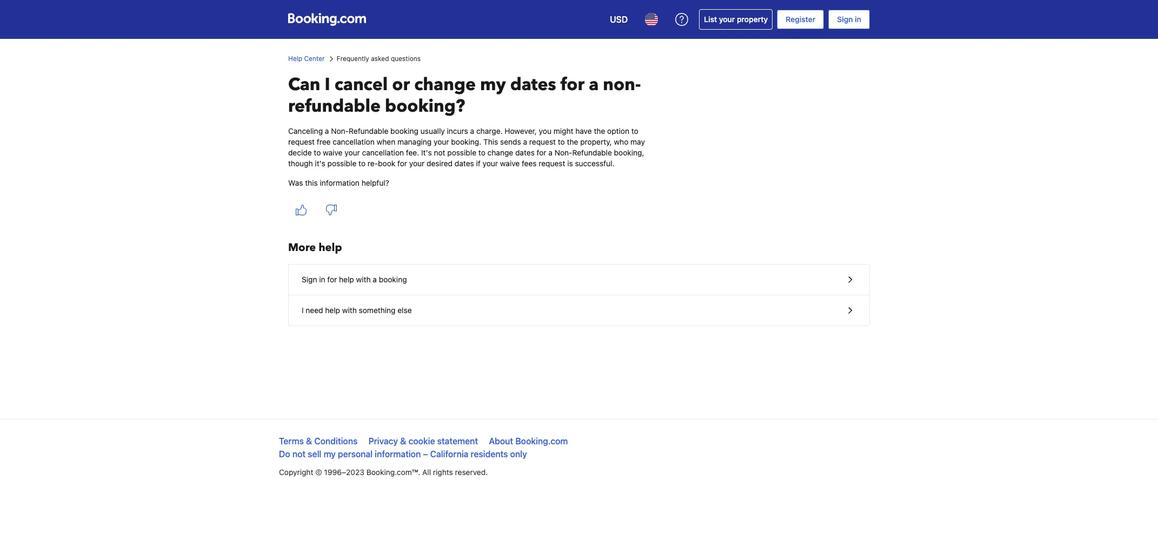 Task type: describe. For each thing, give the bounding box(es) containing it.
your down usually
[[434, 137, 449, 147]]

privacy & cookie statement
[[369, 437, 478, 447]]

booking.
[[451, 137, 481, 147]]

1 vertical spatial waive
[[500, 159, 520, 168]]

property,
[[580, 137, 612, 147]]

in for sign in
[[855, 15, 861, 24]]

non-
[[603, 73, 641, 97]]

or
[[392, 73, 410, 97]]

cancel
[[335, 73, 388, 97]]

rights
[[433, 468, 453, 477]]

copyright
[[279, 468, 313, 477]]

0 horizontal spatial information
[[320, 178, 360, 188]]

to left re-
[[359, 159, 366, 168]]

help center
[[288, 55, 325, 63]]

a inside button
[[373, 275, 377, 284]]

i inside button
[[302, 306, 304, 315]]

sign for sign in
[[837, 15, 853, 24]]

else
[[398, 306, 412, 315]]

fees
[[522, 159, 537, 168]]

though
[[288, 159, 313, 168]]

questions
[[391, 55, 421, 63]]

i need help with something else button
[[289, 296, 869, 326]]

book
[[378, 159, 395, 168]]

re-
[[368, 159, 378, 168]]

more help
[[288, 241, 342, 255]]

a up free
[[325, 127, 329, 136]]

0 vertical spatial refundable
[[349, 127, 388, 136]]

about
[[489, 437, 513, 447]]

have
[[575, 127, 592, 136]]

your up was this information helpful?
[[345, 148, 360, 157]]

your right list
[[719, 15, 735, 24]]

for inside can i cancel or change my dates for a non- refundable booking?
[[561, 73, 585, 97]]

0 vertical spatial possible
[[447, 148, 476, 157]]

successful.
[[575, 159, 615, 168]]

privacy
[[369, 437, 398, 447]]

frequently
[[337, 55, 369, 63]]

terms & conditions link
[[279, 437, 358, 447]]

property
[[737, 15, 768, 24]]

this
[[483, 137, 498, 147]]

may
[[631, 137, 645, 147]]

copyright © 1996–2023 booking.com™. all rights reserved.
[[279, 468, 488, 477]]

was this information helpful?
[[288, 178, 389, 188]]

i need help with something else
[[302, 306, 412, 315]]

fee.
[[406, 148, 419, 157]]

booking inside canceling a non-refundable booking usually incurs a charge. however, you might have the option to request free cancellation when managing your booking. this sends a request to the property, who may decide to waive your cancellation fee. it's not possible to change dates for a non-refundable booking, though it's possible to re-book for your desired dates if your waive fees request is successful.
[[390, 127, 419, 136]]

0 vertical spatial help
[[319, 241, 342, 255]]

charge.
[[476, 127, 503, 136]]

need
[[306, 306, 323, 315]]

request down you
[[529, 137, 556, 147]]

your right if
[[483, 159, 498, 168]]

to up 'may'
[[631, 127, 638, 136]]

incurs
[[447, 127, 468, 136]]

booking?
[[385, 95, 465, 118]]

terms
[[279, 437, 304, 447]]

terms & conditions
[[279, 437, 358, 447]]

reserved.
[[455, 468, 488, 477]]

something
[[359, 306, 396, 315]]

desired
[[427, 159, 453, 168]]

0 horizontal spatial waive
[[323, 148, 343, 157]]

dates inside can i cancel or change my dates for a non- refundable booking?
[[510, 73, 556, 97]]

this
[[305, 178, 318, 188]]

sign in for help with a booking button
[[289, 265, 869, 296]]

residents
[[471, 450, 508, 460]]

©
[[315, 468, 322, 477]]

canceling a non-refundable booking usually incurs a charge. however, you might have the option to request free cancellation when managing your booking. this sends a request to the property, who may decide to waive your cancellation fee. it's not possible to change dates for a non-refundable booking, though it's possible to re-book for your desired dates if your waive fees request is successful.
[[288, 127, 645, 168]]

about booking.com do not sell my personal information – california residents only
[[279, 437, 568, 460]]

booking.com
[[515, 437, 568, 447]]

list
[[704, 15, 717, 24]]

sign in for help with a booking link
[[289, 265, 869, 295]]

2 vertical spatial help
[[325, 306, 340, 315]]

usually
[[421, 127, 445, 136]]

for down fee.
[[397, 159, 407, 168]]

1 horizontal spatial refundable
[[572, 148, 612, 157]]

a down you
[[548, 148, 553, 157]]

sends
[[500, 137, 521, 147]]

if
[[476, 159, 481, 168]]

sign in
[[837, 15, 861, 24]]

refundable
[[288, 95, 381, 118]]

was
[[288, 178, 303, 188]]

when
[[377, 137, 395, 147]]

all
[[422, 468, 431, 477]]

for down you
[[537, 148, 546, 157]]

& for terms
[[306, 437, 312, 447]]

free
[[317, 137, 331, 147]]

is
[[567, 159, 573, 168]]

my for sell
[[324, 450, 336, 460]]

personal
[[338, 450, 373, 460]]

conditions
[[314, 437, 358, 447]]

sign for sign in for help with a booking
[[302, 275, 317, 284]]

request left is
[[539, 159, 565, 168]]

who
[[614, 137, 629, 147]]



Task type: vqa. For each thing, say whether or not it's contained in the screenshot.
the booking inside the import booking dropdown button
no



Task type: locate. For each thing, give the bounding box(es) containing it.
to down might
[[558, 137, 565, 147]]

1 vertical spatial sign
[[302, 275, 317, 284]]

can i cancel or change my dates for a non- refundable booking?
[[288, 73, 641, 118]]

booking
[[390, 127, 419, 136], [379, 275, 407, 284]]

dates up you
[[510, 73, 556, 97]]

it's
[[315, 159, 325, 168]]

0 vertical spatial not
[[434, 148, 445, 157]]

0 vertical spatial non-
[[331, 127, 349, 136]]

my inside can i cancel or change my dates for a non- refundable booking?
[[480, 73, 506, 97]]

refundable up when
[[349, 127, 388, 136]]

0 horizontal spatial sign
[[302, 275, 317, 284]]

booking,
[[614, 148, 644, 157]]

sign up need at the left of the page
[[302, 275, 317, 284]]

1 horizontal spatial change
[[488, 148, 513, 157]]

information
[[320, 178, 360, 188], [375, 450, 421, 460]]

california
[[430, 450, 469, 460]]

dates left if
[[455, 159, 474, 168]]

1 vertical spatial dates
[[515, 148, 535, 157]]

help
[[319, 241, 342, 255], [339, 275, 354, 284], [325, 306, 340, 315]]

1 vertical spatial my
[[324, 450, 336, 460]]

sign in link
[[829, 10, 870, 29]]

0 vertical spatial cancellation
[[333, 137, 375, 147]]

sign inside sign in link
[[837, 15, 853, 24]]

information up booking.com™. in the bottom of the page
[[375, 450, 421, 460]]

my down conditions
[[324, 450, 336, 460]]

your
[[719, 15, 735, 24], [434, 137, 449, 147], [345, 148, 360, 157], [409, 159, 425, 168], [483, 159, 498, 168]]

1 horizontal spatial in
[[855, 15, 861, 24]]

dates
[[510, 73, 556, 97], [515, 148, 535, 157], [455, 159, 474, 168]]

in inside sign in link
[[855, 15, 861, 24]]

only
[[510, 450, 527, 460]]

booking.com™.
[[366, 468, 420, 477]]

with
[[356, 275, 371, 284], [342, 306, 357, 315]]

my for change
[[480, 73, 506, 97]]

do
[[279, 450, 290, 460]]

0 vertical spatial the
[[594, 127, 605, 136]]

information inside about booking.com do not sell my personal information – california residents only
[[375, 450, 421, 460]]

a inside can i cancel or change my dates for a non- refundable booking?
[[589, 73, 599, 97]]

in for sign in for help with a booking
[[319, 275, 325, 284]]

a down however,
[[523, 137, 527, 147]]

help center button
[[288, 54, 325, 64]]

however,
[[505, 127, 537, 136]]

0 vertical spatial my
[[480, 73, 506, 97]]

2 vertical spatial dates
[[455, 159, 474, 168]]

0 horizontal spatial in
[[319, 275, 325, 284]]

0 vertical spatial in
[[855, 15, 861, 24]]

with up i need help with something else
[[356, 275, 371, 284]]

help right need at the left of the page
[[325, 306, 340, 315]]

1 vertical spatial information
[[375, 450, 421, 460]]

0 horizontal spatial the
[[567, 137, 578, 147]]

1 vertical spatial help
[[339, 275, 354, 284]]

1996–2023
[[324, 468, 364, 477]]

request
[[288, 137, 315, 147], [529, 137, 556, 147], [539, 159, 565, 168]]

waive left fees
[[500, 159, 520, 168]]

for inside button
[[327, 275, 337, 284]]

managing
[[397, 137, 432, 147]]

the
[[594, 127, 605, 136], [567, 137, 578, 147]]

my up charge. on the left
[[480, 73, 506, 97]]

booking.com online hotel reservations image
[[288, 13, 366, 26]]

0 horizontal spatial refundable
[[349, 127, 388, 136]]

dates up fees
[[515, 148, 535, 157]]

1 vertical spatial possible
[[327, 159, 357, 168]]

waive
[[323, 148, 343, 157], [500, 159, 520, 168]]

1 vertical spatial not
[[292, 450, 306, 460]]

to up if
[[478, 148, 485, 157]]

1 horizontal spatial possible
[[447, 148, 476, 157]]

1 vertical spatial cancellation
[[362, 148, 404, 157]]

1 vertical spatial change
[[488, 148, 513, 157]]

a up something
[[373, 275, 377, 284]]

i right can
[[325, 73, 330, 97]]

1 horizontal spatial non-
[[555, 148, 572, 157]]

in inside the sign in for help with a booking link
[[319, 275, 325, 284]]

not up desired on the top left of the page
[[434, 148, 445, 157]]

usd
[[610, 15, 628, 24]]

non-
[[331, 127, 349, 136], [555, 148, 572, 157]]

information down it's
[[320, 178, 360, 188]]

0 horizontal spatial non-
[[331, 127, 349, 136]]

might
[[554, 127, 573, 136]]

0 vertical spatial sign
[[837, 15, 853, 24]]

option
[[607, 127, 629, 136]]

for down more help
[[327, 275, 337, 284]]

help
[[288, 55, 302, 63]]

center
[[304, 55, 325, 63]]

my inside about booking.com do not sell my personal information – california residents only
[[324, 450, 336, 460]]

non- down the refundable
[[331, 127, 349, 136]]

0 vertical spatial change
[[414, 73, 476, 97]]

for
[[561, 73, 585, 97], [537, 148, 546, 157], [397, 159, 407, 168], [327, 275, 337, 284]]

register
[[786, 15, 816, 24]]

not inside canceling a non-refundable booking usually incurs a charge. however, you might have the option to request free cancellation when managing your booking. this sends a request to the property, who may decide to waive your cancellation fee. it's not possible to change dates for a non-refundable booking, though it's possible to re-book for your desired dates if your waive fees request is successful.
[[434, 148, 445, 157]]

0 horizontal spatial i
[[302, 306, 304, 315]]

cancellation down when
[[362, 148, 404, 157]]

non- up is
[[555, 148, 572, 157]]

1 vertical spatial i
[[302, 306, 304, 315]]

possible
[[447, 148, 476, 157], [327, 159, 357, 168]]

list your property
[[704, 15, 768, 24]]

0 horizontal spatial &
[[306, 437, 312, 447]]

change down this
[[488, 148, 513, 157]]

& up "do not sell my personal information – california residents only" link
[[400, 437, 406, 447]]

my
[[480, 73, 506, 97], [324, 450, 336, 460]]

& up sell
[[306, 437, 312, 447]]

helpful?
[[362, 178, 389, 188]]

with left something
[[342, 306, 357, 315]]

booking up managing
[[390, 127, 419, 136]]

not right the do
[[292, 450, 306, 460]]

0 vertical spatial booking
[[390, 127, 419, 136]]

1 vertical spatial the
[[567, 137, 578, 147]]

0 vertical spatial dates
[[510, 73, 556, 97]]

asked
[[371, 55, 389, 63]]

1 & from the left
[[306, 437, 312, 447]]

register link
[[777, 10, 824, 29]]

privacy & cookie statement link
[[369, 437, 478, 447]]

decide
[[288, 148, 312, 157]]

usd button
[[604, 6, 634, 32]]

1 vertical spatial in
[[319, 275, 325, 284]]

cancellation up re-
[[333, 137, 375, 147]]

0 horizontal spatial change
[[414, 73, 476, 97]]

change inside canceling a non-refundable booking usually incurs a charge. however, you might have the option to request free cancellation when managing your booking. this sends a request to the property, who may decide to waive your cancellation fee. it's not possible to change dates for a non-refundable booking, though it's possible to re-book for your desired dates if your waive fees request is successful.
[[488, 148, 513, 157]]

1 horizontal spatial information
[[375, 450, 421, 460]]

1 horizontal spatial the
[[594, 127, 605, 136]]

list your property link
[[699, 9, 773, 30]]

change right or
[[414, 73, 476, 97]]

i inside can i cancel or change my dates for a non- refundable booking?
[[325, 73, 330, 97]]

your down fee.
[[409, 159, 425, 168]]

i left need at the left of the page
[[302, 306, 304, 315]]

0 horizontal spatial possible
[[327, 159, 357, 168]]

1 horizontal spatial sign
[[837, 15, 853, 24]]

frequently asked questions
[[337, 55, 421, 63]]

a
[[589, 73, 599, 97], [325, 127, 329, 136], [470, 127, 474, 136], [523, 137, 527, 147], [548, 148, 553, 157], [373, 275, 377, 284]]

&
[[306, 437, 312, 447], [400, 437, 406, 447]]

sign inside the sign in for help with a booking link
[[302, 275, 317, 284]]

1 vertical spatial booking
[[379, 275, 407, 284]]

0 horizontal spatial not
[[292, 450, 306, 460]]

1 horizontal spatial &
[[400, 437, 406, 447]]

cancellation
[[333, 137, 375, 147], [362, 148, 404, 157]]

not inside about booking.com do not sell my personal information – california residents only
[[292, 450, 306, 460]]

0 horizontal spatial my
[[324, 450, 336, 460]]

1 vertical spatial with
[[342, 306, 357, 315]]

2 & from the left
[[400, 437, 406, 447]]

in
[[855, 15, 861, 24], [319, 275, 325, 284]]

0 vertical spatial information
[[320, 178, 360, 188]]

change
[[414, 73, 476, 97], [488, 148, 513, 157]]

more
[[288, 241, 316, 255]]

it's
[[421, 148, 432, 157]]

change inside can i cancel or change my dates for a non- refundable booking?
[[414, 73, 476, 97]]

for up might
[[561, 73, 585, 97]]

i
[[325, 73, 330, 97], [302, 306, 304, 315]]

1 vertical spatial non-
[[555, 148, 572, 157]]

the up property, at the top right
[[594, 127, 605, 136]]

to up it's
[[314, 148, 321, 157]]

statement
[[437, 437, 478, 447]]

1 horizontal spatial waive
[[500, 159, 520, 168]]

a up booking.
[[470, 127, 474, 136]]

0 vertical spatial with
[[356, 275, 371, 284]]

help up i need help with something else
[[339, 275, 354, 284]]

request up decide
[[288, 137, 315, 147]]

a left non-
[[589, 73, 599, 97]]

sign
[[837, 15, 853, 24], [302, 275, 317, 284]]

help right the more
[[319, 241, 342, 255]]

possible down booking.
[[447, 148, 476, 157]]

1 horizontal spatial my
[[480, 73, 506, 97]]

refundable
[[349, 127, 388, 136], [572, 148, 612, 157]]

sign right register
[[837, 15, 853, 24]]

booking up else
[[379, 275, 407, 284]]

refundable up successful.
[[572, 148, 612, 157]]

cookie
[[409, 437, 435, 447]]

0 vertical spatial i
[[325, 73, 330, 97]]

sell
[[308, 450, 321, 460]]

1 horizontal spatial i
[[325, 73, 330, 97]]

0 vertical spatial waive
[[323, 148, 343, 157]]

booking inside button
[[379, 275, 407, 284]]

you
[[539, 127, 552, 136]]

can
[[288, 73, 320, 97]]

possible up was this information helpful?
[[327, 159, 357, 168]]

waive down free
[[323, 148, 343, 157]]

sign in for help with a booking
[[302, 275, 407, 284]]

& for privacy
[[400, 437, 406, 447]]

do not sell my personal information – california residents only link
[[279, 450, 527, 460]]

the down might
[[567, 137, 578, 147]]

–
[[423, 450, 428, 460]]

about booking.com link
[[489, 437, 568, 447]]

canceling
[[288, 127, 323, 136]]

1 horizontal spatial not
[[434, 148, 445, 157]]

1 vertical spatial refundable
[[572, 148, 612, 157]]



